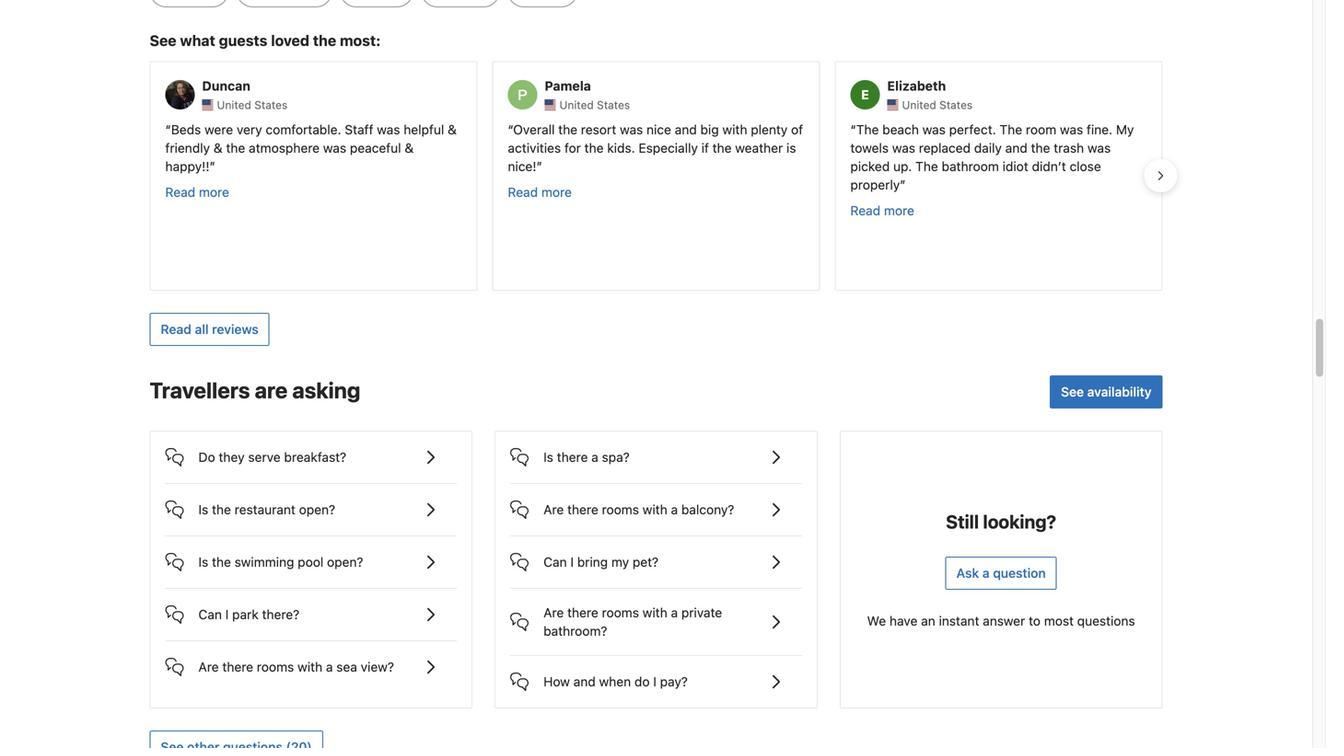 Task type: describe. For each thing, give the bounding box(es) containing it.
reviews
[[212, 322, 259, 337]]

plenty
[[751, 122, 788, 137]]

atmosphere
[[249, 140, 320, 156]]

if
[[702, 140, 709, 156]]

weather
[[735, 140, 783, 156]]

kids.
[[607, 140, 635, 156]]

room
[[1026, 122, 1057, 137]]

loved
[[271, 32, 309, 49]]

can i bring my pet?
[[544, 555, 659, 570]]

was up trash at the top of the page
[[1060, 122, 1084, 137]]

the inside is the restaurant open? button
[[212, 502, 231, 518]]

read more button for " beds were very comfortable. staff was helpful & friendly & the atmosphere was peaceful & happy!!
[[165, 183, 229, 202]]

" for was
[[900, 177, 906, 192]]

rooms for private
[[602, 606, 639, 621]]

more for was
[[884, 203, 915, 218]]

bathroom?
[[544, 624, 608, 639]]

read for " overall the resort was nice and big with plenty of activities for the kids. especially if the weather is nice!
[[508, 185, 538, 200]]

is the restaurant open? button
[[165, 484, 457, 521]]

i for park
[[225, 607, 229, 623]]

ask
[[957, 566, 979, 581]]

2 horizontal spatial &
[[448, 122, 457, 137]]

states for was
[[597, 98, 630, 111]]

united states image for pamela
[[545, 99, 556, 110]]

have
[[890, 614, 918, 629]]

most
[[1044, 614, 1074, 629]]

states for comfortable.
[[254, 98, 288, 111]]

are for are there rooms with a sea view?
[[199, 660, 219, 675]]

questions
[[1078, 614, 1136, 629]]

e
[[862, 87, 869, 102]]

were
[[205, 122, 233, 137]]

the right if
[[713, 140, 732, 156]]

2 horizontal spatial the
[[1000, 122, 1023, 137]]

especially
[[639, 140, 698, 156]]

to
[[1029, 614, 1041, 629]]

is the swimming pool open? button
[[165, 537, 457, 574]]

is for is the restaurant open?
[[199, 502, 208, 518]]

read for " the beach was perfect. the room was fine. my towels was replaced daily and the trash was picked up. the bathroom idiot didn't close properly
[[851, 203, 881, 218]]

are there rooms with a balcony?
[[544, 502, 735, 518]]

breakfast?
[[284, 450, 346, 465]]

united for beach
[[902, 98, 937, 111]]

overall
[[513, 122, 555, 137]]

there?
[[262, 607, 300, 623]]

was down staff
[[323, 140, 346, 156]]

perfect.
[[949, 122, 996, 137]]

and inside " overall the resort was nice and big with plenty of activities for the kids. especially if the weather is nice!
[[675, 122, 697, 137]]

up.
[[894, 159, 912, 174]]

united for were
[[217, 98, 251, 111]]

is there a spa?
[[544, 450, 630, 465]]

duncan
[[202, 78, 250, 94]]

guests
[[219, 32, 268, 49]]

read all reviews button
[[150, 313, 270, 346]]

there for are there rooms with a private bathroom?
[[568, 606, 599, 621]]

read all reviews
[[161, 322, 259, 337]]

pet?
[[633, 555, 659, 570]]

sea
[[336, 660, 357, 675]]

was down fine.
[[1088, 140, 1111, 156]]

is
[[787, 140, 796, 156]]

properly
[[851, 177, 900, 192]]

more for activities
[[542, 185, 572, 200]]

can for can i bring my pet?
[[544, 555, 567, 570]]

park
[[232, 607, 259, 623]]

when
[[599, 675, 631, 690]]

balcony?
[[682, 502, 735, 518]]

fine.
[[1087, 122, 1113, 137]]

the down resort
[[585, 140, 604, 156]]

1 horizontal spatial &
[[405, 140, 414, 156]]

private
[[682, 606, 722, 621]]

a for are there rooms with a balcony?
[[671, 502, 678, 518]]

spa?
[[602, 450, 630, 465]]

read more for " beds were very comfortable. staff was helpful & friendly & the atmosphere was peaceful & happy!!
[[165, 185, 229, 200]]

question
[[993, 566, 1046, 581]]

helpful
[[404, 122, 444, 137]]

pay?
[[660, 675, 688, 690]]

trash
[[1054, 140, 1084, 156]]

asking
[[292, 378, 360, 403]]

read inside button
[[161, 322, 192, 337]]

can i park there? button
[[165, 589, 457, 626]]

restaurant
[[235, 502, 296, 518]]

of
[[791, 122, 803, 137]]

how and when do i pay?
[[544, 675, 688, 690]]

an
[[921, 614, 936, 629]]

looking?
[[983, 511, 1057, 533]]

i for bring
[[571, 555, 574, 570]]

idiot
[[1003, 159, 1029, 174]]

is for is there a spa?
[[544, 450, 554, 465]]

united for the
[[560, 98, 594, 111]]

states for perfect.
[[940, 98, 973, 111]]

all
[[195, 322, 209, 337]]

see for see availability
[[1061, 384, 1084, 400]]

happy!!
[[165, 159, 210, 174]]

how
[[544, 675, 570, 690]]

daily
[[974, 140, 1002, 156]]

bring
[[577, 555, 608, 570]]

is there a spa? button
[[511, 432, 802, 469]]

can i bring my pet? button
[[511, 537, 802, 574]]

towels
[[851, 140, 889, 156]]

united states for pamela
[[560, 98, 630, 111]]

picked
[[851, 159, 890, 174]]

" for " overall the resort was nice and big with plenty of activities for the kids. especially if the weather is nice!
[[508, 122, 513, 137]]

was up the up.
[[892, 140, 916, 156]]

more for the
[[199, 185, 229, 200]]

activities
[[508, 140, 561, 156]]

pamela
[[545, 78, 591, 94]]

bathroom
[[942, 159, 999, 174]]

are there rooms with a sea view? button
[[165, 642, 457, 679]]

most:
[[340, 32, 381, 49]]

replaced
[[919, 140, 971, 156]]

what
[[180, 32, 215, 49]]

big
[[701, 122, 719, 137]]

pool
[[298, 555, 324, 570]]

see availability button
[[1050, 376, 1163, 409]]

there for are there rooms with a sea view?
[[222, 660, 253, 675]]

rooms for balcony?
[[602, 502, 639, 518]]

do
[[199, 450, 215, 465]]

open? inside is the swimming pool open? button
[[327, 555, 363, 570]]

didn't
[[1032, 159, 1067, 174]]

are for are there rooms with a private bathroom?
[[544, 606, 564, 621]]



Task type: locate. For each thing, give the bounding box(es) containing it.
the up for
[[558, 122, 578, 137]]

see
[[150, 32, 177, 49], [1061, 384, 1084, 400]]

a right "ask"
[[983, 566, 990, 581]]

1 vertical spatial and
[[1006, 140, 1028, 156]]

united states down elizabeth
[[902, 98, 973, 111]]

read left all
[[161, 322, 192, 337]]

united
[[217, 98, 251, 111], [560, 98, 594, 111], [902, 98, 937, 111]]

united states image
[[888, 99, 899, 110]]

0 horizontal spatial i
[[225, 607, 229, 623]]

0 vertical spatial open?
[[299, 502, 335, 518]]

with for are there rooms with a private bathroom?
[[643, 606, 668, 621]]

with left private
[[643, 606, 668, 621]]

friendly
[[165, 140, 210, 156]]

2 vertical spatial is
[[199, 555, 208, 570]]

0 horizontal spatial united states image
[[202, 99, 213, 110]]

elizabeth
[[888, 78, 946, 94]]

see inside button
[[1061, 384, 1084, 400]]

united down elizabeth
[[902, 98, 937, 111]]

read more button
[[165, 183, 229, 202], [508, 183, 572, 202], [851, 202, 915, 220]]

do they serve breakfast?
[[199, 450, 346, 465]]

this is a carousel with rotating slides. it displays featured reviews of the property. use next and previous buttons to navigate. region
[[135, 54, 1178, 298]]

with for are there rooms with a sea view?
[[298, 660, 323, 675]]

was up kids.
[[620, 122, 643, 137]]

nice
[[647, 122, 671, 137]]

are down is there a spa? at the left bottom
[[544, 502, 564, 518]]

" for activities
[[537, 159, 542, 174]]

serve
[[248, 450, 281, 465]]

" inside " overall the resort was nice and big with plenty of activities for the kids. especially if the weather is nice!
[[508, 122, 513, 137]]

a inside button
[[592, 450, 599, 465]]

is left spa?
[[544, 450, 554, 465]]

0 horizontal spatial united states
[[217, 98, 288, 111]]

2 horizontal spatial more
[[884, 203, 915, 218]]

read more button for " the beach was perfect. the room was fine. my towels was replaced daily and the trash was picked up. the bathroom idiot didn't close properly
[[851, 202, 915, 220]]

instant
[[939, 614, 980, 629]]

read more
[[165, 185, 229, 200], [508, 185, 572, 200], [851, 203, 915, 218]]

" for " the beach was perfect. the room was fine. my towels was replaced daily and the trash was picked up. the bathroom idiot didn't close properly
[[851, 122, 857, 137]]

see what guests loved the most:
[[150, 32, 381, 49]]

united states up very
[[217, 98, 288, 111]]

0 horizontal spatial "
[[165, 122, 171, 137]]

my
[[1116, 122, 1134, 137]]

united states for duncan
[[217, 98, 288, 111]]

a left sea
[[326, 660, 333, 675]]

the right "loved"
[[313, 32, 336, 49]]

the
[[313, 32, 336, 49], [558, 122, 578, 137], [226, 140, 245, 156], [585, 140, 604, 156], [713, 140, 732, 156], [1031, 140, 1051, 156], [212, 502, 231, 518], [212, 555, 231, 570]]

can left park in the left bottom of the page
[[199, 607, 222, 623]]

are there rooms with a private bathroom? button
[[511, 589, 802, 641]]

are up bathroom?
[[544, 606, 564, 621]]

1 vertical spatial rooms
[[602, 606, 639, 621]]

the down room
[[1031, 140, 1051, 156]]

& right helpful
[[448, 122, 457, 137]]

more down for
[[542, 185, 572, 200]]

the inside is the swimming pool open? button
[[212, 555, 231, 570]]

the up towels
[[857, 122, 879, 137]]

2 united states from the left
[[560, 98, 630, 111]]

open? inside is the restaurant open? button
[[299, 502, 335, 518]]

1 horizontal spatial can
[[544, 555, 567, 570]]

see availability
[[1061, 384, 1152, 400]]

the inside " beds were very comfortable. staff was helpful & friendly & the atmosphere was peaceful & happy!!
[[226, 140, 245, 156]]

is for is the swimming pool open?
[[199, 555, 208, 570]]

nice!
[[508, 159, 537, 174]]

and left big in the right of the page
[[675, 122, 697, 137]]

1 horizontal spatial "
[[508, 122, 513, 137]]

2 horizontal spatial read more
[[851, 203, 915, 218]]

read down nice!
[[508, 185, 538, 200]]

united down pamela
[[560, 98, 594, 111]]

read down properly
[[851, 203, 881, 218]]

is the restaurant open?
[[199, 502, 335, 518]]

3 states from the left
[[940, 98, 973, 111]]

for
[[565, 140, 581, 156]]

united states
[[217, 98, 288, 111], [560, 98, 630, 111], [902, 98, 973, 111]]

0 vertical spatial i
[[571, 555, 574, 570]]

1 horizontal spatial more
[[542, 185, 572, 200]]

1 horizontal spatial i
[[571, 555, 574, 570]]

rooms up bathroom?
[[602, 606, 639, 621]]

see left availability
[[1061, 384, 1084, 400]]

& down were
[[214, 140, 223, 156]]

i left park in the left bottom of the page
[[225, 607, 229, 623]]

there down park in the left bottom of the page
[[222, 660, 253, 675]]

and right how
[[574, 675, 596, 690]]

still
[[946, 511, 979, 533]]

open?
[[299, 502, 335, 518], [327, 555, 363, 570]]

2 horizontal spatial "
[[851, 122, 857, 137]]

1 vertical spatial open?
[[327, 555, 363, 570]]

swimming
[[235, 555, 294, 570]]

1 horizontal spatial united states image
[[545, 99, 556, 110]]

2 horizontal spatial i
[[653, 675, 657, 690]]

is the swimming pool open?
[[199, 555, 363, 570]]

was up the replaced
[[923, 122, 946, 137]]

a left "balcony?"
[[671, 502, 678, 518]]

3 united states from the left
[[902, 98, 973, 111]]

rooms inside are there rooms with a private bathroom?
[[602, 606, 639, 621]]

with
[[723, 122, 748, 137], [643, 502, 668, 518], [643, 606, 668, 621], [298, 660, 323, 675]]

states
[[254, 98, 288, 111], [597, 98, 630, 111], [940, 98, 973, 111]]

2 horizontal spatial "
[[900, 177, 906, 192]]

are there rooms with a balcony? button
[[511, 484, 802, 521]]

united down duncan
[[217, 98, 251, 111]]

0 vertical spatial are
[[544, 502, 564, 518]]

there up bathroom?
[[568, 606, 599, 621]]

the right the up.
[[916, 159, 939, 174]]

i left 'bring'
[[571, 555, 574, 570]]

1 horizontal spatial the
[[916, 159, 939, 174]]

read more for " the beach was perfect. the room was fine. my towels was replaced daily and the trash was picked up. the bathroom idiot didn't close properly
[[851, 203, 915, 218]]

open? up is the swimming pool open? button
[[299, 502, 335, 518]]

read more for " overall the resort was nice and big with plenty of activities for the kids. especially if the weather is nice!
[[508, 185, 572, 200]]

2 united from the left
[[560, 98, 594, 111]]

rooms up my at the left bottom of the page
[[602, 502, 639, 518]]

1 horizontal spatial united states
[[560, 98, 630, 111]]

0 horizontal spatial read more
[[165, 185, 229, 200]]

is down do
[[199, 502, 208, 518]]

do they serve breakfast? button
[[165, 432, 457, 469]]

0 vertical spatial rooms
[[602, 502, 639, 518]]

we have an instant answer to most questions
[[867, 614, 1136, 629]]

&
[[448, 122, 457, 137], [214, 140, 223, 156], [405, 140, 414, 156]]

close
[[1070, 159, 1102, 174]]

1 vertical spatial is
[[199, 502, 208, 518]]

a inside are there rooms with a private bathroom?
[[671, 606, 678, 621]]

0 vertical spatial and
[[675, 122, 697, 137]]

0 horizontal spatial can
[[199, 607, 222, 623]]

the left swimming
[[212, 555, 231, 570]]

and inside " the beach was perfect. the room was fine. my towels was replaced daily and the trash was picked up. the bathroom idiot didn't close properly
[[1006, 140, 1028, 156]]

2 horizontal spatial united states
[[902, 98, 973, 111]]

united states image for duncan
[[202, 99, 213, 110]]

2 horizontal spatial read more button
[[851, 202, 915, 220]]

with inside are there rooms with a private bathroom?
[[643, 606, 668, 621]]

3 united from the left
[[902, 98, 937, 111]]

united states image
[[202, 99, 213, 110], [545, 99, 556, 110]]

1 vertical spatial i
[[225, 607, 229, 623]]

are
[[544, 502, 564, 518], [544, 606, 564, 621], [199, 660, 219, 675]]

more down happy!!
[[199, 185, 229, 200]]

a for are there rooms with a sea view?
[[326, 660, 333, 675]]

with right big in the right of the page
[[723, 122, 748, 137]]

with inside " overall the resort was nice and big with plenty of activities for the kids. especially if the weather is nice!
[[723, 122, 748, 137]]

resort
[[581, 122, 617, 137]]

beds
[[171, 122, 201, 137]]

0 horizontal spatial states
[[254, 98, 288, 111]]

a for are there rooms with a private bathroom?
[[671, 606, 678, 621]]

3 " from the left
[[851, 122, 857, 137]]

is inside button
[[544, 450, 554, 465]]

united states image down duncan
[[202, 99, 213, 110]]

they
[[219, 450, 245, 465]]

states up very
[[254, 98, 288, 111]]

the up daily
[[1000, 122, 1023, 137]]

and up idiot
[[1006, 140, 1028, 156]]

1 horizontal spatial see
[[1061, 384, 1084, 400]]

open? right pool
[[327, 555, 363, 570]]

"
[[165, 122, 171, 137], [508, 122, 513, 137], [851, 122, 857, 137]]

"
[[210, 159, 215, 174], [537, 159, 542, 174], [900, 177, 906, 192]]

peaceful
[[350, 140, 401, 156]]

we
[[867, 614, 886, 629]]

1 united states image from the left
[[202, 99, 213, 110]]

2 united states image from the left
[[545, 99, 556, 110]]

0 horizontal spatial and
[[574, 675, 596, 690]]

read more button down nice!
[[508, 183, 572, 202]]

0 horizontal spatial the
[[857, 122, 879, 137]]

2 vertical spatial i
[[653, 675, 657, 690]]

are
[[255, 378, 288, 403]]

" down friendly
[[210, 159, 215, 174]]

1 vertical spatial are
[[544, 606, 564, 621]]

1 horizontal spatial read more button
[[508, 183, 572, 202]]

1 vertical spatial see
[[1061, 384, 1084, 400]]

staff
[[345, 122, 374, 137]]

0 horizontal spatial &
[[214, 140, 223, 156]]

beach
[[883, 122, 919, 137]]

" up friendly
[[165, 122, 171, 137]]

0 vertical spatial is
[[544, 450, 554, 465]]

read down happy!!
[[165, 185, 195, 200]]

" down activities
[[537, 159, 542, 174]]

1 horizontal spatial read more
[[508, 185, 572, 200]]

0 horizontal spatial united
[[217, 98, 251, 111]]

1 vertical spatial can
[[199, 607, 222, 623]]

2 horizontal spatial states
[[940, 98, 973, 111]]

was inside " overall the resort was nice and big with plenty of activities for the kids. especially if the weather is nice!
[[620, 122, 643, 137]]

see for see what guests loved the most:
[[150, 32, 177, 49]]

1 united states from the left
[[217, 98, 288, 111]]

rooms inside are there rooms with a sea view? button
[[257, 660, 294, 675]]

1 " from the left
[[165, 122, 171, 137]]

are for are there rooms with a balcony?
[[544, 502, 564, 518]]

and
[[675, 122, 697, 137], [1006, 140, 1028, 156], [574, 675, 596, 690]]

read more down properly
[[851, 203, 915, 218]]

rooms
[[602, 502, 639, 518], [602, 606, 639, 621], [257, 660, 294, 675]]

2 vertical spatial and
[[574, 675, 596, 690]]

" up activities
[[508, 122, 513, 137]]

united states for elizabeth
[[902, 98, 973, 111]]

there
[[557, 450, 588, 465], [568, 502, 599, 518], [568, 606, 599, 621], [222, 660, 253, 675]]

" down the up.
[[900, 177, 906, 192]]

1 horizontal spatial "
[[537, 159, 542, 174]]

the down very
[[226, 140, 245, 156]]

is left swimming
[[199, 555, 208, 570]]

ask a question button
[[946, 557, 1057, 590]]

with left sea
[[298, 660, 323, 675]]

there for is there a spa?
[[557, 450, 588, 465]]

comfortable.
[[266, 122, 341, 137]]

view?
[[361, 660, 394, 675]]

1 horizontal spatial and
[[675, 122, 697, 137]]

a left spa?
[[592, 450, 599, 465]]

1 united from the left
[[217, 98, 251, 111]]

ask a question
[[957, 566, 1046, 581]]

rooms for sea
[[257, 660, 294, 675]]

2 vertical spatial rooms
[[257, 660, 294, 675]]

" inside " the beach was perfect. the room was fine. my towels was replaced daily and the trash was picked up. the bathroom idiot didn't close properly
[[851, 122, 857, 137]]

was
[[377, 122, 400, 137], [620, 122, 643, 137], [923, 122, 946, 137], [1060, 122, 1084, 137], [323, 140, 346, 156], [892, 140, 916, 156], [1088, 140, 1111, 156]]

1 horizontal spatial united
[[560, 98, 594, 111]]

0 horizontal spatial see
[[150, 32, 177, 49]]

states up the perfect. at the top right of page
[[940, 98, 973, 111]]

united states up resort
[[560, 98, 630, 111]]

there down is there a spa? at the left bottom
[[568, 502, 599, 518]]

0 horizontal spatial more
[[199, 185, 229, 200]]

my
[[612, 555, 629, 570]]

there inside button
[[557, 450, 588, 465]]

" up towels
[[851, 122, 857, 137]]

more down properly
[[884, 203, 915, 218]]

& down helpful
[[405, 140, 414, 156]]

states up resort
[[597, 98, 630, 111]]

i right do
[[653, 675, 657, 690]]

2 vertical spatial are
[[199, 660, 219, 675]]

there left spa?
[[557, 450, 588, 465]]

the inside " the beach was perfect. the room was fine. my towels was replaced daily and the trash was picked up. the bathroom idiot didn't close properly
[[1031, 140, 1051, 156]]

2 " from the left
[[508, 122, 513, 137]]

there inside are there rooms with a private bathroom?
[[568, 606, 599, 621]]

2 horizontal spatial and
[[1006, 140, 1028, 156]]

0 horizontal spatial read more button
[[165, 183, 229, 202]]

" for the
[[210, 159, 215, 174]]

read more button down happy!!
[[165, 183, 229, 202]]

rooms inside are there rooms with a balcony? button
[[602, 502, 639, 518]]

read more button for " overall the resort was nice and big with plenty of activities for the kids. especially if the weather is nice!
[[508, 183, 572, 202]]

answer
[[983, 614, 1026, 629]]

can i park there?
[[199, 607, 300, 623]]

0 vertical spatial can
[[544, 555, 567, 570]]

read more button down properly
[[851, 202, 915, 220]]

1 states from the left
[[254, 98, 288, 111]]

do
[[635, 675, 650, 690]]

and inside how and when do i pay? button
[[574, 675, 596, 690]]

see left the what at the top left of the page
[[150, 32, 177, 49]]

travellers
[[150, 378, 250, 403]]

there for are there rooms with a balcony?
[[568, 502, 599, 518]]

the
[[857, 122, 879, 137], [1000, 122, 1023, 137], [916, 159, 939, 174]]

1 horizontal spatial states
[[597, 98, 630, 111]]

with up can i bring my pet? button
[[643, 502, 668, 518]]

2 horizontal spatial united
[[902, 98, 937, 111]]

" the beach was perfect. the room was fine. my towels was replaced daily and the trash was picked up. the bathroom idiot didn't close properly
[[851, 122, 1134, 192]]

are there rooms with a sea view?
[[199, 660, 394, 675]]

0 vertical spatial see
[[150, 32, 177, 49]]

" overall the resort was nice and big with plenty of activities for the kids. especially if the weather is nice!
[[508, 122, 803, 174]]

are down the can i park there?
[[199, 660, 219, 675]]

" for " beds were very comfortable. staff was helpful & friendly & the atmosphere was peaceful & happy!!
[[165, 122, 171, 137]]

availability
[[1088, 384, 1152, 400]]

" inside " beds were very comfortable. staff was helpful & friendly & the atmosphere was peaceful & happy!!
[[165, 122, 171, 137]]

a left private
[[671, 606, 678, 621]]

read more down nice!
[[508, 185, 572, 200]]

can
[[544, 555, 567, 570], [199, 607, 222, 623]]

can for can i park there?
[[199, 607, 222, 623]]

with for are there rooms with a balcony?
[[643, 502, 668, 518]]

the left restaurant
[[212, 502, 231, 518]]

0 horizontal spatial "
[[210, 159, 215, 174]]

read for " beds were very comfortable. staff was helpful & friendly & the atmosphere was peaceful & happy!!
[[165, 185, 195, 200]]

can left 'bring'
[[544, 555, 567, 570]]

rooms down there?
[[257, 660, 294, 675]]

2 states from the left
[[597, 98, 630, 111]]

united states image down pamela
[[545, 99, 556, 110]]

read more down happy!!
[[165, 185, 229, 200]]

are inside are there rooms with a private bathroom?
[[544, 606, 564, 621]]

was up peaceful
[[377, 122, 400, 137]]



Task type: vqa. For each thing, say whether or not it's contained in the screenshot.
Harrah's Las Vegas Hotel & Casino image's This property is part of our Preferred Partner Program. It's committed to providing excellent service and good value. It'll pay us a higher commission if you make a booking. image
no



